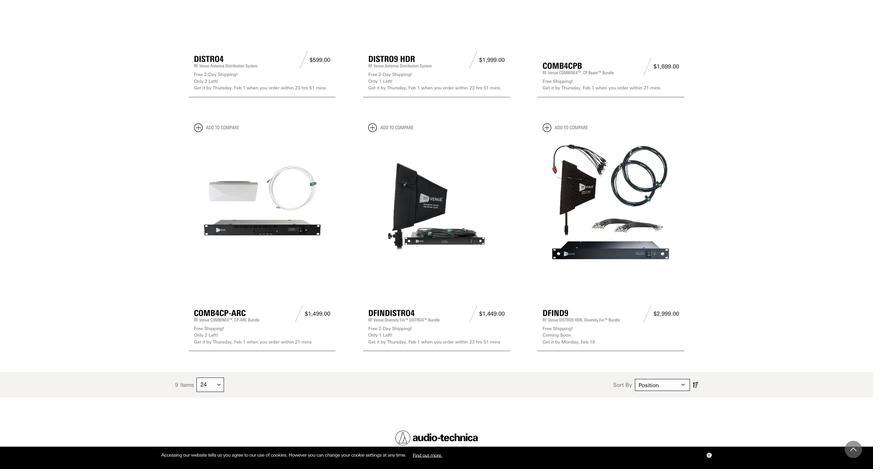 Task type: locate. For each thing, give the bounding box(es) containing it.
add for dfind9
[[555, 125, 563, 131]]

distro9 inside distro9 hdr rf venue antenna distribution system
[[368, 54, 398, 64]]

bundle
[[603, 70, 614, 75], [248, 318, 260, 323], [428, 318, 440, 323], [609, 318, 620, 323]]

shipping! down the distro4 rf venue antenna distribution system
[[218, 72, 238, 77]]

2 our from the left
[[250, 453, 256, 458]]

2 distribution from the left
[[400, 63, 419, 69]]

shipping! up soon
[[553, 326, 573, 332]]

compare for comb4cp-
[[221, 125, 239, 131]]

thursday, down distro9 hdr rf venue antenna distribution system
[[387, 85, 407, 91]]

1 horizontal spatial add to compare button
[[368, 123, 414, 132]]

free inside free shipping! coming soon get it by monday, feb 19
[[543, 326, 552, 332]]

of
[[266, 453, 270, 458]]

sort
[[614, 382, 624, 389]]

hrs
[[302, 85, 308, 91], [476, 85, 483, 91], [476, 340, 483, 345]]

0 vertical spatial combine4™,
[[559, 70, 582, 75]]

1 free 2 -day shipping! only 1 left! get it by thursday, feb 1 when you order within 23 hrs 51 mins from the top
[[368, 72, 501, 91]]

19
[[590, 340, 595, 345]]

distro4™
[[409, 318, 427, 323]]

diversity left distro4™
[[385, 318, 399, 323]]

51 for distro9 hdr
[[484, 85, 489, 91]]

arc
[[231, 308, 246, 318], [240, 318, 247, 323]]

order
[[269, 85, 280, 91], [443, 85, 454, 91], [618, 85, 629, 91], [269, 340, 280, 345], [443, 340, 454, 345]]

compare for dfind9
[[570, 125, 588, 131]]

dfind9 rf venue distro9 hdr, diversity fin™ bundle
[[543, 308, 620, 323]]

51
[[309, 85, 315, 91], [484, 85, 489, 91], [484, 340, 489, 345]]

shipping! inside "free shipping! only 2 left! get it by thursday, feb 1 when you order within 21 mins"
[[204, 326, 224, 332]]

0 vertical spatial distro9
[[368, 54, 398, 64]]

use
[[257, 453, 265, 458]]

divider line image for distro9 hdr
[[467, 51, 479, 69]]

distro9 left hdr
[[368, 54, 398, 64]]

0 horizontal spatial distribution
[[225, 63, 245, 69]]

2 horizontal spatial add to compare
[[555, 125, 588, 131]]

compare
[[221, 125, 239, 131], [395, 125, 414, 131], [570, 125, 588, 131]]

add for dfindistro4
[[381, 125, 389, 131]]

mins down $1,499.00
[[302, 340, 312, 345]]

1 horizontal spatial diversity
[[584, 318, 599, 323]]

venue inside comb4cpb rf venue combine4™, cp beam™ bundle
[[548, 70, 558, 75]]

mins inside "free shipping! only 2 left! get it by thursday, feb 1 when you order within 21 mins"
[[302, 340, 312, 345]]

1 add to compare button from the left
[[194, 123, 239, 132]]

rf
[[194, 63, 198, 69], [368, 63, 373, 69], [543, 70, 547, 75], [194, 318, 198, 323], [368, 318, 373, 323], [543, 318, 547, 323]]

21 inside "free shipping! only 2 left! get it by thursday, feb 1 when you order within 21 mins"
[[295, 340, 300, 345]]

add to compare
[[206, 125, 239, 131], [381, 125, 414, 131], [555, 125, 588, 131]]

2 add to compare button from the left
[[368, 123, 414, 132]]

feb down cp-
[[234, 340, 242, 345]]

2 horizontal spatial compare
[[570, 125, 588, 131]]

1 horizontal spatial fin™
[[600, 318, 608, 323]]

day down distro9 hdr rf venue antenna distribution system
[[383, 72, 391, 77]]

your
[[341, 453, 350, 458]]

mins
[[316, 85, 326, 91], [490, 85, 501, 91], [651, 85, 661, 91], [302, 340, 312, 345], [490, 340, 501, 345]]

bundle inside comb4cp-arc rf venue combine4™, cp-arc bundle
[[248, 318, 260, 323]]

distribution
[[225, 63, 245, 69], [400, 63, 419, 69]]

rf inside comb4cpb rf venue combine4™, cp beam™ bundle
[[543, 70, 547, 75]]

0 horizontal spatial diversity
[[385, 318, 399, 323]]

bundle inside dfindistro4 rf venue diversity fin™ distro4™ bundle
[[428, 318, 440, 323]]

0 horizontal spatial distro9
[[368, 54, 398, 64]]

rf inside the distro4 rf venue antenna distribution system
[[194, 63, 198, 69]]

23 inside free 2 -day shipping! only 2 left! get it by thursday, feb 1 when you order within 23 hrs 51 mins
[[295, 85, 300, 91]]

rf inside distro9 hdr rf venue antenna distribution system
[[368, 63, 373, 69]]

only down comb4cp-
[[194, 333, 204, 338]]

3 add to compare button from the left
[[543, 123, 588, 132]]

1 add to compare from the left
[[206, 125, 239, 131]]

free down comb4cp-
[[194, 326, 203, 332]]

add to compare button for comb4cp-
[[194, 123, 239, 132]]

order inside "free shipping! only 2 left! get it by thursday, feb 1 when you order within 21 mins"
[[269, 340, 280, 345]]

0 horizontal spatial 21
[[295, 340, 300, 345]]

thursday, down dfindistro4 rf venue diversity fin™ distro4™ bundle
[[387, 340, 407, 345]]

diversity inside dfind9 rf venue distro9 hdr, diversity fin™ bundle
[[584, 318, 599, 323]]

$2,999.00
[[654, 311, 680, 318]]

tells
[[208, 453, 216, 458]]

0 horizontal spatial antenna
[[210, 63, 224, 69]]

day
[[208, 72, 217, 77], [383, 72, 391, 77], [383, 326, 391, 332]]

antenna inside the distro4 rf venue antenna distribution system
[[210, 63, 224, 69]]

carrat down image
[[682, 384, 685, 387]]

you inside "free shipping! only 2 left! get it by thursday, feb 1 when you order within 21 mins"
[[260, 340, 267, 345]]

our
[[183, 453, 190, 458], [250, 453, 256, 458]]

to for dfind9
[[564, 125, 569, 131]]

free down comb4cpb
[[543, 79, 552, 84]]

left! down dfindistro4
[[383, 333, 393, 338]]

free inside free shipping! get it by thursday, feb 1 when you order within 21 mins
[[543, 79, 552, 84]]

51 inside free 2 -day shipping! only 2 left! get it by thursday, feb 1 when you order within 23 hrs 51 mins
[[309, 85, 315, 91]]

$1,449.00
[[479, 311, 505, 318]]

combine4™, inside comb4cp-arc rf venue combine4™, cp-arc bundle
[[210, 318, 233, 323]]

mins inside free 2 -day shipping! only 2 left! get it by thursday, feb 1 when you order within 23 hrs 51 mins
[[316, 85, 326, 91]]

1 vertical spatial distro9
[[559, 318, 574, 323]]

our left use
[[250, 453, 256, 458]]

0 horizontal spatial system
[[246, 63, 258, 69]]

diversity
[[385, 318, 399, 323], [584, 318, 599, 323]]

free down distro9 hdr rf venue antenna distribution system
[[368, 72, 378, 77]]

venue for dfind9
[[548, 318, 558, 323]]

thursday, inside "free shipping! only 2 left! get it by thursday, feb 1 when you order within 21 mins"
[[213, 340, 233, 345]]

by inside free shipping! get it by thursday, feb 1 when you order within 21 mins
[[555, 85, 560, 91]]

1 horizontal spatial compare
[[395, 125, 414, 131]]

get
[[194, 85, 201, 91], [368, 85, 376, 91], [543, 85, 550, 91], [194, 340, 201, 345], [368, 340, 376, 345], [543, 340, 550, 345]]

settings
[[366, 453, 382, 458]]

free down distro4
[[194, 72, 203, 77]]

left! inside free 2 -day shipping! only 2 left! get it by thursday, feb 1 when you order within 23 hrs 51 mins
[[209, 79, 218, 84]]

find out more.
[[413, 453, 442, 458]]

0 horizontal spatial our
[[183, 453, 190, 458]]

by down coming
[[555, 340, 560, 345]]

21
[[644, 85, 649, 91], [295, 340, 300, 345]]

0 vertical spatial 21
[[644, 85, 649, 91]]

2 antenna from the left
[[385, 63, 399, 69]]

feb down the distro4 rf venue antenna distribution system
[[234, 85, 242, 91]]

free inside "free shipping! only 2 left! get it by thursday, feb 1 when you order within 21 mins"
[[194, 326, 203, 332]]

1 inside free shipping! get it by thursday, feb 1 when you order within 21 mins
[[592, 85, 595, 91]]

1 horizontal spatial distribution
[[400, 63, 419, 69]]

day down dfindistro4
[[383, 326, 391, 332]]

more.
[[431, 453, 442, 458]]

combine4™,
[[559, 70, 582, 75], [210, 318, 233, 323]]

fin™
[[400, 318, 408, 323], [600, 318, 608, 323]]

system right hdr
[[420, 63, 432, 69]]

combine4™, left cp at the top right of the page
[[559, 70, 582, 75]]

0 vertical spatial free 2 -day shipping! only 1 left! get it by thursday, feb 1 when you order within 23 hrs 51 mins
[[368, 72, 501, 91]]

when inside free shipping! get it by thursday, feb 1 when you order within 21 mins
[[596, 85, 607, 91]]

mins inside free shipping! get it by thursday, feb 1 when you order within 21 mins
[[651, 85, 661, 91]]

mins down $1,699.00
[[651, 85, 661, 91]]

1 compare from the left
[[221, 125, 239, 131]]

by down comb4cpb
[[555, 85, 560, 91]]

to for comb4cp-
[[215, 125, 220, 131]]

cookie
[[351, 453, 365, 458]]

thursday, inside free shipping! get it by thursday, feb 1 when you order within 21 mins
[[562, 85, 582, 91]]

rf for dfind9
[[543, 318, 547, 323]]

system inside distro9 hdr rf venue antenna distribution system
[[420, 63, 432, 69]]

only inside free 2 -day shipping! only 2 left! get it by thursday, feb 1 when you order within 23 hrs 51 mins
[[194, 79, 204, 84]]

divider line image
[[298, 51, 310, 69], [467, 51, 479, 69], [642, 58, 654, 75], [293, 306, 305, 323], [467, 306, 479, 323], [642, 306, 654, 323]]

hrs inside free 2 -day shipping! only 2 left! get it by thursday, feb 1 when you order within 23 hrs 51 mins
[[302, 85, 308, 91]]

mins down $1,449.00
[[490, 340, 501, 345]]

feb inside free shipping! get it by thursday, feb 1 when you order within 21 mins
[[583, 85, 591, 91]]

shipping! down dfindistro4 rf venue diversity fin™ distro4™ bundle
[[392, 326, 412, 332]]

distro9
[[368, 54, 398, 64], [559, 318, 574, 323]]

comb4cpb
[[543, 61, 582, 71]]

1 fin™ from the left
[[400, 318, 408, 323]]

by down comb4cp-
[[207, 340, 212, 345]]

1 horizontal spatial our
[[250, 453, 256, 458]]

2 inside "free shipping! only 2 left! get it by thursday, feb 1 when you order within 21 mins"
[[205, 333, 207, 338]]

bundle inside comb4cpb rf venue combine4™, cp beam™ bundle
[[603, 70, 614, 75]]

51 down $599.00
[[309, 85, 315, 91]]

arrow up image
[[851, 447, 857, 453]]

left! down distro4
[[209, 79, 218, 84]]

fin™ right hdr,
[[600, 318, 608, 323]]

out
[[423, 453, 429, 458]]

shipping! down comb4cpb
[[553, 79, 573, 84]]

beam™
[[589, 70, 602, 75]]

venue inside the distro4 rf venue antenna distribution system
[[199, 63, 209, 69]]

sort by
[[614, 382, 632, 389]]

add for comb4cp-
[[206, 125, 214, 131]]

distro9 left hdr,
[[559, 318, 574, 323]]

only
[[194, 79, 204, 84], [368, 79, 378, 84], [194, 333, 204, 338], [368, 333, 378, 338]]

- down distro9 hdr rf venue antenna distribution system
[[381, 72, 383, 77]]

system up free 2 -day shipping! only 2 left! get it by thursday, feb 1 when you order within 23 hrs 51 mins
[[246, 63, 258, 69]]

time.
[[396, 453, 407, 458]]

- down distro4
[[207, 72, 209, 77]]

feb left the 19
[[581, 340, 589, 345]]

add to compare button
[[194, 123, 239, 132], [368, 123, 414, 132], [543, 123, 588, 132]]

2 compare from the left
[[395, 125, 414, 131]]

1 horizontal spatial system
[[420, 63, 432, 69]]

system
[[246, 63, 258, 69], [420, 63, 432, 69]]

free shipping! get it by thursday, feb 1 when you order within 21 mins
[[543, 79, 661, 91]]

when
[[247, 85, 259, 91], [421, 85, 433, 91], [596, 85, 607, 91], [247, 340, 259, 345], [421, 340, 433, 345]]

by
[[207, 85, 212, 91], [381, 85, 386, 91], [555, 85, 560, 91], [207, 340, 212, 345], [381, 340, 386, 345], [555, 340, 560, 345]]

thursday, down comb4cpb rf venue combine4™, cp beam™ bundle
[[562, 85, 582, 91]]

find
[[413, 453, 422, 458]]

day for distro4
[[208, 72, 217, 77]]

by down distro9 hdr rf venue antenna distribution system
[[381, 85, 386, 91]]

when inside "free shipping! only 2 left! get it by thursday, feb 1 when you order within 21 mins"
[[247, 340, 259, 345]]

1 distribution from the left
[[225, 63, 245, 69]]

thursday, down the distro4 rf venue antenna distribution system
[[213, 85, 233, 91]]

1 antenna from the left
[[210, 63, 224, 69]]

left! down comb4cp-
[[209, 333, 218, 338]]

1 horizontal spatial distro9
[[559, 318, 574, 323]]

venue inside dfind9 rf venue distro9 hdr, diversity fin™ bundle
[[548, 318, 558, 323]]

day down distro4
[[208, 72, 217, 77]]

1 horizontal spatial 21
[[644, 85, 649, 91]]

venue inside comb4cp-arc rf venue combine4™, cp-arc bundle
[[199, 318, 209, 323]]

1 horizontal spatial antenna
[[385, 63, 399, 69]]

by down distro4
[[207, 85, 212, 91]]

1 horizontal spatial add to compare
[[381, 125, 414, 131]]

venue
[[199, 63, 209, 69], [374, 63, 384, 69], [548, 70, 558, 75], [199, 318, 209, 323], [374, 318, 384, 323], [548, 318, 558, 323]]

our left website
[[183, 453, 190, 458]]

9 items
[[175, 382, 194, 389]]

1 our from the left
[[183, 453, 190, 458]]

diversity right hdr,
[[584, 318, 599, 323]]

feb
[[234, 85, 242, 91], [409, 85, 416, 91], [583, 85, 591, 91], [234, 340, 242, 345], [409, 340, 416, 345], [581, 340, 589, 345]]

23
[[295, 85, 300, 91], [470, 85, 475, 91], [470, 340, 475, 345]]

combine4™, left cp-
[[210, 318, 233, 323]]

thursday, down comb4cp-arc rf venue combine4™, cp-arc bundle
[[213, 340, 233, 345]]

venue inside distro9 hdr rf venue antenna distribution system
[[374, 63, 384, 69]]

mins down $599.00
[[316, 85, 326, 91]]

at
[[383, 453, 387, 458]]

website
[[191, 453, 207, 458]]

1 vertical spatial free 2 -day shipping! only 1 left! get it by thursday, feb 1 when you order within 23 hrs 51 mins
[[368, 326, 501, 345]]

0 horizontal spatial add
[[206, 125, 214, 131]]

3 add from the left
[[555, 125, 563, 131]]

1 vertical spatial 21
[[295, 340, 300, 345]]

dfind9
[[543, 308, 569, 318]]

0 horizontal spatial compare
[[221, 125, 239, 131]]

1 system from the left
[[246, 63, 258, 69]]

fin™ left distro4™
[[400, 318, 408, 323]]

left!
[[209, 79, 218, 84], [383, 79, 393, 84], [209, 333, 218, 338], [383, 333, 393, 338]]

-
[[207, 72, 209, 77], [381, 72, 383, 77], [381, 326, 383, 332]]

0 horizontal spatial add to compare
[[206, 125, 239, 131]]

- inside free 2 -day shipping! only 2 left! get it by thursday, feb 1 when you order within 23 hrs 51 mins
[[207, 72, 209, 77]]

hdr,
[[575, 318, 583, 323]]

3 add to compare from the left
[[555, 125, 588, 131]]

diversity inside dfindistro4 rf venue diversity fin™ distro4™ bundle
[[385, 318, 399, 323]]

1 horizontal spatial combine4™,
[[559, 70, 582, 75]]

1 diversity from the left
[[385, 318, 399, 323]]

thursday,
[[213, 85, 233, 91], [387, 85, 407, 91], [562, 85, 582, 91], [213, 340, 233, 345], [387, 340, 407, 345]]

free 2 -day shipping! only 1 left! get it by thursday, feb 1 when you order within 23 hrs 51 mins
[[368, 72, 501, 91], [368, 326, 501, 345]]

add
[[206, 125, 214, 131], [381, 125, 389, 131], [555, 125, 563, 131]]

2 horizontal spatial add to compare button
[[543, 123, 588, 132]]

shipping! down comb4cp-
[[204, 326, 224, 332]]

0 horizontal spatial add to compare button
[[194, 123, 239, 132]]

1 horizontal spatial add
[[381, 125, 389, 131]]

only down distro4
[[194, 79, 204, 84]]

2 add to compare from the left
[[381, 125, 414, 131]]

51 down $1,999.00
[[484, 85, 489, 91]]

get inside free 2 -day shipping! only 2 left! get it by thursday, feb 1 when you order within 23 hrs 51 mins
[[194, 85, 201, 91]]

2
[[204, 72, 207, 77], [379, 72, 381, 77], [205, 79, 207, 84], [379, 326, 381, 332], [205, 333, 207, 338]]

within inside free 2 -day shipping! only 2 left! get it by thursday, feb 1 when you order within 23 hrs 51 mins
[[281, 85, 294, 91]]

3 compare from the left
[[570, 125, 588, 131]]

1 vertical spatial combine4™,
[[210, 318, 233, 323]]

antenna
[[210, 63, 224, 69], [385, 63, 399, 69]]

fin™ inside dfind9 rf venue distro9 hdr, diversity fin™ bundle
[[600, 318, 608, 323]]

2 fin™ from the left
[[600, 318, 608, 323]]

add to compare for dfind9
[[555, 125, 588, 131]]

2 horizontal spatial add
[[555, 125, 563, 131]]

divider line image for dfindistro4
[[467, 306, 479, 323]]

0 horizontal spatial combine4™,
[[210, 318, 233, 323]]

add to compare button for dfind9
[[543, 123, 588, 132]]

comb4cp-arc rf venue combine4™, cp-arc bundle
[[194, 308, 260, 323]]

free
[[194, 72, 203, 77], [368, 72, 378, 77], [543, 79, 552, 84], [194, 326, 203, 332], [368, 326, 378, 332], [543, 326, 552, 332]]

bundle inside dfind9 rf venue distro9 hdr, diversity fin™ bundle
[[609, 318, 620, 323]]

to
[[215, 125, 220, 131], [390, 125, 394, 131], [564, 125, 569, 131], [244, 453, 248, 458]]

thursday, inside free 2 -day shipping! only 2 left! get it by thursday, feb 1 when you order within 23 hrs 51 mins
[[213, 85, 233, 91]]

venue inside dfindistro4 rf venue diversity fin™ distro4™ bundle
[[374, 318, 384, 323]]

you
[[260, 85, 267, 91], [434, 85, 442, 91], [609, 85, 616, 91], [260, 340, 267, 345], [434, 340, 442, 345], [223, 453, 231, 458], [308, 453, 315, 458]]

rf inside dfind9 rf venue distro9 hdr, diversity fin™ bundle
[[543, 318, 547, 323]]

shipping! down distro9 hdr rf venue antenna distribution system
[[392, 72, 412, 77]]

2 system from the left
[[420, 63, 432, 69]]

it
[[203, 85, 205, 91], [377, 85, 380, 91], [551, 85, 554, 91], [203, 340, 205, 345], [377, 340, 380, 345], [551, 340, 554, 345]]

distro4
[[194, 54, 224, 64]]

feb down cp at the top right of the page
[[583, 85, 591, 91]]

shipping!
[[218, 72, 238, 77], [392, 72, 412, 77], [553, 79, 573, 84], [204, 326, 224, 332], [392, 326, 412, 332], [553, 326, 573, 332]]

0 horizontal spatial fin™
[[400, 318, 408, 323]]

by inside free shipping! coming soon get it by monday, feb 19
[[555, 340, 560, 345]]

it inside "free shipping! only 2 left! get it by thursday, feb 1 when you order within 21 mins"
[[203, 340, 205, 345]]

1
[[379, 79, 382, 84], [243, 85, 246, 91], [418, 85, 420, 91], [592, 85, 595, 91], [379, 333, 382, 338], [243, 340, 246, 345], [418, 340, 420, 345]]

any
[[388, 453, 395, 458]]

1 add from the left
[[206, 125, 214, 131]]

free up coming
[[543, 326, 552, 332]]

1 inside "free shipping! only 2 left! get it by thursday, feb 1 when you order within 21 mins"
[[243, 340, 246, 345]]

set descending direction image
[[693, 381, 698, 390]]

day inside free 2 -day shipping! only 2 left! get it by thursday, feb 1 when you order within 23 hrs 51 mins
[[208, 72, 217, 77]]

divider line image for comb4cpb
[[642, 58, 654, 75]]

2 add from the left
[[381, 125, 389, 131]]

within
[[281, 85, 294, 91], [455, 85, 468, 91], [630, 85, 643, 91], [281, 340, 294, 345], [455, 340, 468, 345]]

2 diversity from the left
[[584, 318, 599, 323]]

feb down distro4™
[[409, 340, 416, 345]]

only inside "free shipping! only 2 left! get it by thursday, feb 1 when you order within 21 mins"
[[194, 333, 204, 338]]

cp-
[[234, 318, 240, 323]]

rf inside dfindistro4 rf venue diversity fin™ distro4™ bundle
[[368, 318, 373, 323]]



Task type: describe. For each thing, give the bounding box(es) containing it.
23 for distro9 hdr
[[470, 85, 475, 91]]

- for rf
[[207, 72, 209, 77]]

rf for comb4cpb
[[543, 70, 547, 75]]

items
[[181, 382, 194, 389]]

get inside "free shipping! only 2 left! get it by thursday, feb 1 when you order within 21 mins"
[[194, 340, 201, 345]]

it inside free 2 -day shipping! only 2 left! get it by thursday, feb 1 when you order within 23 hrs 51 mins
[[203, 85, 205, 91]]

divider line image for distro4
[[298, 51, 310, 69]]

only down dfindistro4
[[368, 333, 378, 338]]

divider line image for dfind9
[[642, 306, 654, 323]]

left! inside "free shipping! only 2 left! get it by thursday, feb 1 when you order within 21 mins"
[[209, 333, 218, 338]]

by inside free 2 -day shipping! only 2 left! get it by thursday, feb 1 when you order within 23 hrs 51 mins
[[207, 85, 212, 91]]

$1,999.00
[[479, 57, 505, 63]]

distro4 rf venue antenna distribution system
[[194, 54, 258, 69]]

comb4cpb rf venue combine4™, cp beam™ bundle
[[543, 61, 614, 75]]

dfindistro4
[[368, 308, 415, 318]]

antenna inside distro9 hdr rf venue antenna distribution system
[[385, 63, 399, 69]]

free shipping! coming soon get it by monday, feb 19
[[543, 326, 595, 345]]

distribution inside distro9 hdr rf venue antenna distribution system
[[400, 63, 419, 69]]

comb4cp arc image
[[194, 138, 331, 274]]

feb down hdr
[[409, 85, 416, 91]]

within inside free shipping! get it by thursday, feb 1 when you order within 21 mins
[[630, 85, 643, 91]]

venue for dfindistro4
[[374, 318, 384, 323]]

mins down $1,999.00
[[490, 85, 501, 91]]

you inside free 2 -day shipping! only 2 left! get it by thursday, feb 1 when you order within 23 hrs 51 mins
[[260, 85, 267, 91]]

store logo image
[[395, 431, 478, 446]]

dfindistro4 image
[[368, 138, 505, 274]]

can
[[317, 453, 324, 458]]

find out more. link
[[408, 450, 448, 461]]

feb inside "free shipping! only 2 left! get it by thursday, feb 1 when you order within 21 mins"
[[234, 340, 242, 345]]

51 down $1,449.00
[[484, 340, 489, 345]]

rf inside comb4cp-arc rf venue combine4™, cp-arc bundle
[[194, 318, 198, 323]]

free down dfindistro4
[[368, 326, 378, 332]]

monday,
[[562, 340, 580, 345]]

add to compare for comb4cp-
[[206, 125, 239, 131]]

51 for distro4
[[309, 85, 315, 91]]

to for dfindistro4
[[390, 125, 394, 131]]

free 2 -day shipping! only 2 left! get it by thursday, feb 1 when you order within 23 hrs 51 mins
[[194, 72, 326, 91]]

cp
[[583, 70, 588, 75]]

1 inside free 2 -day shipping! only 2 left! get it by thursday, feb 1 when you order within 23 hrs 51 mins
[[243, 85, 246, 91]]

when inside free 2 -day shipping! only 2 left! get it by thursday, feb 1 when you order within 23 hrs 51 mins
[[247, 85, 259, 91]]

however
[[289, 453, 307, 458]]

us
[[217, 453, 222, 458]]

within inside "free shipping! only 2 left! get it by thursday, feb 1 when you order within 21 mins"
[[281, 340, 294, 345]]

dfindistro4 rf venue diversity fin™ distro4™ bundle
[[368, 308, 440, 323]]

day for distro9
[[383, 72, 391, 77]]

feb inside free 2 -day shipping! only 2 left! get it by thursday, feb 1 when you order within 23 hrs 51 mins
[[234, 85, 242, 91]]

left! down distro9 hdr rf venue antenna distribution system
[[383, 79, 393, 84]]

by inside "free shipping! only 2 left! get it by thursday, feb 1 when you order within 21 mins"
[[207, 340, 212, 345]]

- for hdr
[[381, 72, 383, 77]]

distro9 hdr rf venue antenna distribution system
[[368, 54, 432, 69]]

dfind9 image
[[543, 138, 680, 274]]

free shipping! only 2 left! get it by thursday, feb 1 when you order within 21 mins
[[194, 326, 312, 345]]

rf for dfindistro4
[[368, 318, 373, 323]]

free inside free 2 -day shipping! only 2 left! get it by thursday, feb 1 when you order within 23 hrs 51 mins
[[194, 72, 203, 77]]

distribution inside the distro4 rf venue antenna distribution system
[[225, 63, 245, 69]]

combine4™, inside comb4cpb rf venue combine4™, cp beam™ bundle
[[559, 70, 582, 75]]

comb4cp-
[[194, 308, 231, 318]]

coming
[[543, 333, 559, 338]]

add to compare button for dfindistro4
[[368, 123, 414, 132]]

$1,699.00
[[654, 63, 680, 70]]

only down distro9 hdr rf venue antenna distribution system
[[368, 79, 378, 84]]

accessing our website tells us you agree to our use of cookies. however you can change your cookie settings at any time.
[[161, 453, 408, 458]]

divider line image for comb4cp-arc
[[293, 306, 305, 323]]

hrs for distro9 hdr
[[476, 85, 483, 91]]

compare for dfindistro4
[[395, 125, 414, 131]]

hrs for distro4
[[302, 85, 308, 91]]

rf for distro4
[[194, 63, 198, 69]]

get inside free shipping! get it by thursday, feb 1 when you order within 21 mins
[[543, 85, 550, 91]]

change
[[325, 453, 340, 458]]

you inside free shipping! get it by thursday, feb 1 when you order within 21 mins
[[609, 85, 616, 91]]

shipping! inside free shipping! get it by thursday, feb 1 when you order within 21 mins
[[553, 79, 573, 84]]

feb inside free shipping! coming soon get it by monday, feb 19
[[581, 340, 589, 345]]

21 inside free shipping! get it by thursday, feb 1 when you order within 21 mins
[[644, 85, 649, 91]]

order inside free 2 -day shipping! only 2 left! get it by thursday, feb 1 when you order within 23 hrs 51 mins
[[269, 85, 280, 91]]

distro9 inside dfind9 rf venue distro9 hdr, diversity fin™ bundle
[[559, 318, 574, 323]]

shipping! inside free 2 -day shipping! only 2 left! get it by thursday, feb 1 when you order within 23 hrs 51 mins
[[218, 72, 238, 77]]

23 for distro4
[[295, 85, 300, 91]]

fin™ inside dfindistro4 rf venue diversity fin™ distro4™ bundle
[[400, 318, 408, 323]]

2 free 2 -day shipping! only 1 left! get it by thursday, feb 1 when you order within 23 hrs 51 mins from the top
[[368, 326, 501, 345]]

it inside free shipping! coming soon get it by monday, feb 19
[[551, 340, 554, 345]]

add to compare for dfindistro4
[[381, 125, 414, 131]]

9
[[175, 382, 178, 389]]

shipping! inside free shipping! coming soon get it by monday, feb 19
[[553, 326, 573, 332]]

carrat down image
[[217, 384, 221, 387]]

it inside free shipping! get it by thursday, feb 1 when you order within 21 mins
[[551, 85, 554, 91]]

agree
[[232, 453, 243, 458]]

accessing
[[161, 453, 182, 458]]

cross image
[[708, 455, 711, 457]]

venue for distro4
[[199, 63, 209, 69]]

soon
[[561, 333, 571, 338]]

- down dfindistro4
[[381, 326, 383, 332]]

$1,499.00
[[305, 311, 331, 318]]

by down dfindistro4
[[381, 340, 386, 345]]

venue for comb4cpb
[[548, 70, 558, 75]]

$599.00
[[310, 57, 331, 63]]

cookies.
[[271, 453, 288, 458]]

by
[[626, 382, 632, 389]]

system inside the distro4 rf venue antenna distribution system
[[246, 63, 258, 69]]

hdr
[[400, 54, 415, 64]]

get inside free shipping! coming soon get it by monday, feb 19
[[543, 340, 550, 345]]

order inside free shipping! get it by thursday, feb 1 when you order within 21 mins
[[618, 85, 629, 91]]



Task type: vqa. For each thing, say whether or not it's contained in the screenshot.
rf in the dfind9 rf venue distro9 hdr, diversity fin™ bundle
yes



